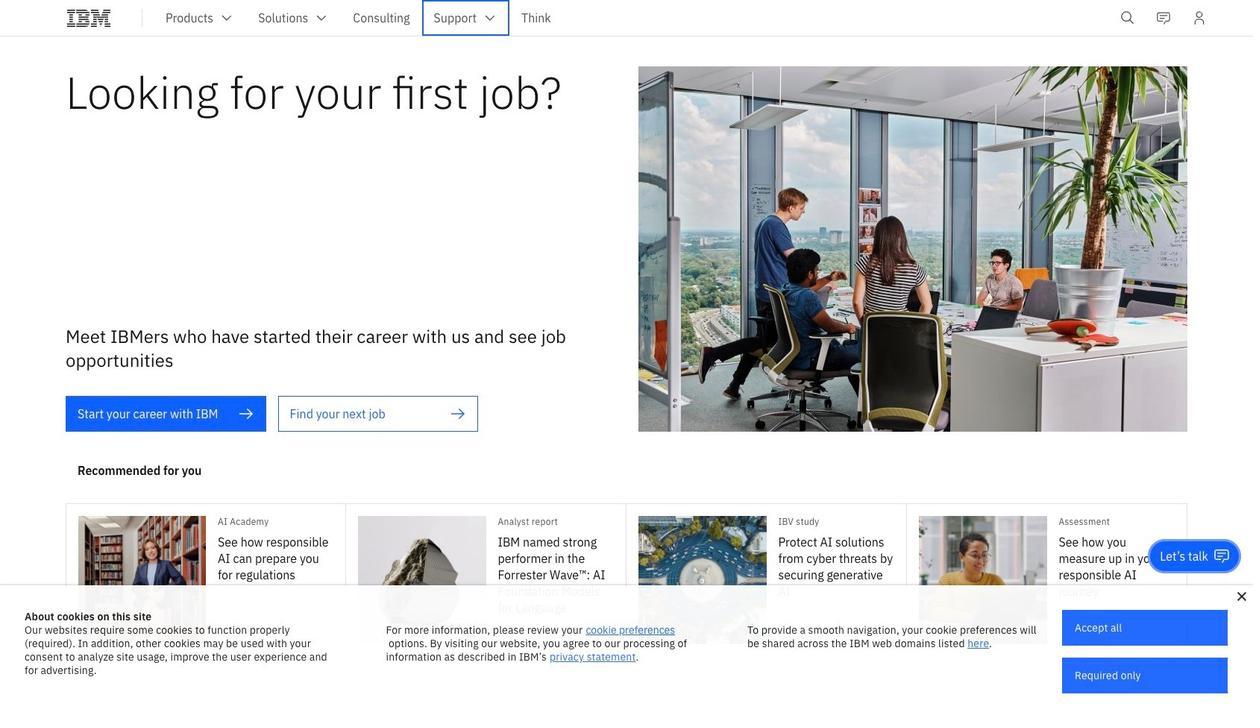 Task type: vqa. For each thing, say whether or not it's contained in the screenshot.
Your privacy choices "element"
no



Task type: locate. For each thing, give the bounding box(es) containing it.
let's talk element
[[1161, 549, 1209, 565]]



